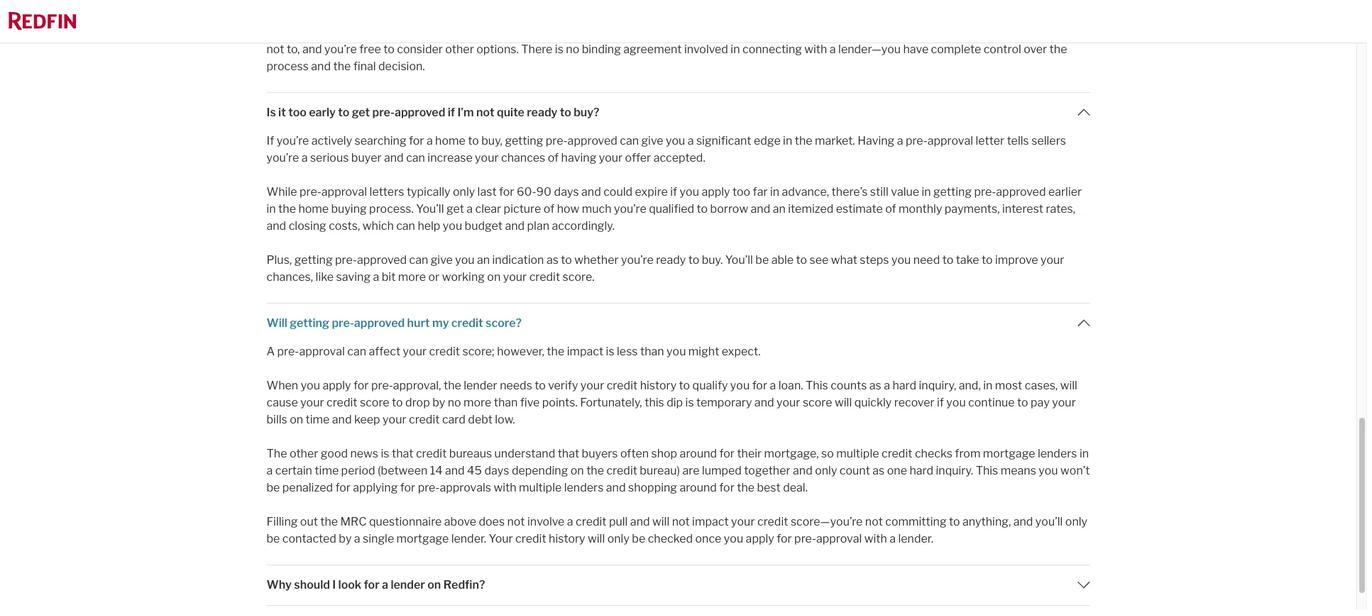 Task type: describe. For each thing, give the bounding box(es) containing it.
mortgage inside the "filling out the mrc questionnaire above does not involve a credit pull and will not impact your credit score—you're not committing to anything, and you'll only be contacted by a single mortgage lender. your credit history will only be checked once you apply for pre-approval with a lender."
[[397, 532, 449, 546]]

(between
[[378, 464, 428, 478]]

is left "less"
[[606, 345, 615, 358]]

the down the buyers
[[587, 464, 604, 478]]

indication
[[492, 253, 544, 267]]

that inside after you submit the form, a lender will contact you to learn more about your needs. you don't have to apply for pre-approval with that lender if you choose not to, and you're free to consider other options. there is no binding agreement involved in connecting with a lender—you have complete control over the process and the final decision.
[[944, 25, 966, 39]]

for down (between
[[400, 481, 416, 495]]

itemized
[[788, 202, 834, 216]]

might expect.
[[689, 345, 761, 358]]

whether
[[575, 253, 619, 267]]

a up quickly
[[884, 379, 891, 392]]

for up 'lumped'
[[720, 447, 735, 461]]

depending
[[512, 464, 568, 478]]

90
[[537, 185, 552, 199]]

card
[[442, 413, 466, 426]]

keep
[[354, 413, 380, 426]]

history inside the "filling out the mrc questionnaire above does not involve a credit pull and will not impact your credit score—you're not committing to anything, and you'll only be contacted by a single mortgage lender. your credit history will only be checked once you apply for pre-approval with a lender."
[[549, 532, 586, 546]]

learn
[[551, 25, 578, 39]]

and right the temporary
[[755, 396, 774, 409]]

and down picture
[[505, 219, 525, 233]]

your inside the "filling out the mrc questionnaire above does not involve a credit pull and will not impact your credit score—you're not committing to anything, and you'll only be contacted by a single mortgage lender. your credit history will only be checked once you apply for pre-approval with a lender."
[[731, 515, 755, 529]]

your right having
[[599, 151, 623, 164]]

a left the serious
[[302, 151, 308, 164]]

pre- inside the plus, getting pre-approved can give you an indication as to whether you're ready to buy. you'll be able to see what steps you need to take to improve your chances, like saving a bit more or working on your credit score.
[[335, 253, 357, 267]]

to inside the "filling out the mrc questionnaire above does not involve a credit pull and will not impact your credit score—you're not committing to anything, and you'll only be contacted by a single mortgage lender. your credit history will only be checked once you apply for pre-approval with a lender."
[[949, 515, 961, 529]]

on inside the plus, getting pre-approved can give you an indication as to whether you're ready to buy. you'll be able to see what steps you need to take to improve your chances, like saving a bit more or working on your credit score.
[[487, 270, 501, 284]]

verify
[[548, 379, 578, 392]]

not inside dropdown button
[[477, 106, 495, 119]]

you left "need"
[[892, 253, 911, 267]]

a left the loan.
[[770, 379, 776, 392]]

credit down often
[[607, 464, 638, 478]]

to up final decision.
[[384, 42, 395, 56]]

can left increase
[[406, 151, 425, 164]]

a up offer accepted.
[[688, 134, 694, 147]]

complete
[[931, 42, 982, 56]]

your up fortunately,
[[581, 379, 605, 392]]

to left 'drop'
[[392, 396, 403, 409]]

be left checked
[[632, 532, 646, 546]]

lender up consider
[[417, 25, 451, 39]]

to left buy?
[[560, 106, 572, 119]]

sellers
[[1032, 134, 1067, 147]]

to right take
[[982, 253, 993, 267]]

approved up affect
[[354, 316, 405, 330]]

1 horizontal spatial that
[[558, 447, 580, 461]]

be down filling
[[267, 532, 280, 546]]

and left keep
[[332, 413, 352, 426]]

home inside the if you're actively searching for a home to buy, getting pre-approved can give you a significant edge in the market. having a pre-approval letter tells sellers you're a serious buyer and can increase your chances of having your offer accepted.
[[435, 134, 466, 147]]

to up "dip"
[[679, 379, 690, 392]]

with right connecting
[[805, 42, 828, 56]]

about
[[611, 25, 641, 39]]

as inside the other good news is that credit bureaus understand that buyers often shop around for their mortgage, so multiple credit checks from mortgage lenders in a certain time period (between 14 and 45 days depending on the credit bureau) are lumped together and only count as one hard inquiry. this means you won't be penalized for applying for pre-approvals with multiple lenders and shopping around for the best deal.
[[873, 464, 885, 478]]

1 horizontal spatial than
[[641, 345, 664, 358]]

if you're actively searching for a home to buy, getting pre-approved can give you a significant edge in the market. having a pre-approval letter tells sellers you're a serious buyer and can increase your chances of having your offer accepted.
[[267, 134, 1067, 164]]

final decision.
[[353, 59, 425, 73]]

over
[[1024, 42, 1048, 56]]

redfin?
[[444, 578, 485, 592]]

too inside while pre-approval letters typically only last for 60-90 days and could expire if you apply too far in advance, there's still value in getting pre-approved earlier in the home buying process. you'll get a clear picture of how much you're qualified to borrow and an itemized estimate of monthly payments, interest rates, and closing costs, which can help you budget and plan accordingly.
[[733, 185, 751, 199]]

needs.
[[670, 25, 705, 39]]

45
[[467, 464, 482, 478]]

an inside while pre-approval letters typically only last for 60-90 days and could expire if you apply too far in advance, there's still value in getting pre-approved earlier in the home buying process. you'll get a clear picture of how much you're qualified to borrow and an itemized estimate of monthly payments, interest rates, and closing costs, which can help you budget and plan accordingly.
[[773, 202, 786, 216]]

you up to,
[[297, 25, 316, 39]]

having
[[561, 151, 597, 164]]

qualify
[[693, 379, 728, 392]]

look
[[338, 578, 362, 592]]

fortunately,
[[580, 396, 643, 409]]

can inside the plus, getting pre-approved can give you an indication as to whether you're ready to buy. you'll be able to see what steps you need to take to improve your chances, like saving a bit more or working on your credit score.
[[409, 253, 428, 267]]

other inside after you submit the form, a lender will contact you to learn more about your needs. you don't have to apply for pre-approval with that lender if you choose not to, and you're free to consider other options. there is no binding agreement involved in connecting with a lender—you have complete control over the process and the final decision.
[[445, 42, 474, 56]]

a inside while pre-approval letters typically only last for 60-90 days and could expire if you apply too far in advance, there's still value in getting pre-approved earlier in the home buying process. you'll get a clear picture of how much you're qualified to borrow and an itemized estimate of monthly payments, interest rates, and closing costs, which can help you budget and plan accordingly.
[[467, 202, 473, 216]]

apply inside the "filling out the mrc questionnaire above does not involve a credit pull and will not impact your credit score—you're not committing to anything, and you'll only be contacted by a single mortgage lender. your credit history will only be checked once you apply for pre-approval with a lender."
[[746, 532, 775, 546]]

for inside after you submit the form, a lender will contact you to learn more about your needs. you don't have to apply for pre-approval with that lender if you choose not to, and you're free to consider other options. there is no binding agreement involved in connecting with a lender—you have complete control over the process and the final decision.
[[831, 25, 847, 39]]

be inside the other good news is that credit bureaus understand that buyers often shop around for their mortgage, so multiple credit checks from mortgage lenders in a certain time period (between 14 and 45 days depending on the credit bureau) are lumped together and only count as one hard inquiry. this means you won't be penalized for applying for pre-approvals with multiple lenders and shopping around for the best deal.
[[267, 481, 280, 495]]

1 score from the left
[[360, 396, 390, 409]]

score—you're
[[791, 515, 863, 529]]

for down the period
[[336, 481, 351, 495]]

a right involve
[[567, 515, 574, 529]]

days inside while pre-approval letters typically only last for 60-90 days and could expire if you apply too far in advance, there's still value in getting pre-approved earlier in the home buying process. you'll get a clear picture of how much you're qualified to borrow and an itemized estimate of monthly payments, interest rates, and closing costs, which can help you budget and plan accordingly.
[[554, 185, 579, 199]]

market.
[[815, 134, 856, 147]]

involved
[[685, 42, 729, 56]]

pre- up having
[[546, 134, 568, 147]]

offer accepted.
[[625, 151, 706, 164]]

pre- down saving
[[332, 316, 354, 330]]

the up verify
[[547, 345, 565, 358]]

the down together
[[737, 481, 755, 495]]

however,
[[497, 345, 545, 358]]

home inside while pre-approval letters typically only last for 60-90 days and could expire if you apply too far in advance, there's still value in getting pre-approved earlier in the home buying process. you'll get a clear picture of how much you're qualified to borrow and an itemized estimate of monthly payments, interest rates, and closing costs, which can help you budget and plan accordingly.
[[299, 202, 329, 216]]

letter
[[976, 134, 1005, 147]]

the down choose
[[1050, 42, 1068, 56]]

you right help
[[443, 219, 462, 233]]

interest
[[1003, 202, 1044, 216]]

pre- inside after you submit the form, a lender will contact you to learn more about your needs. you don't have to apply for pre-approval with that lender if you choose not to, and you're free to consider other options. there is no binding agreement involved in connecting with a lender—you have complete control over the process and the final decision.
[[849, 25, 871, 39]]

your inside after you submit the form, a lender will contact you to learn more about your needs. you don't have to apply for pre-approval with that lender if you choose not to, and you're free to consider other options. there is no binding agreement involved in connecting with a lender—you have complete control over the process and the final decision.
[[644, 25, 668, 39]]

to inside while pre-approval letters typically only last for 60-90 days and could expire if you apply too far in advance, there's still value in getting pre-approved earlier in the home buying process. you'll get a clear picture of how much you're qualified to borrow and an itemized estimate of monthly payments, interest rates, and closing costs, which can help you budget and plan accordingly.
[[697, 202, 708, 216]]

only inside while pre-approval letters typically only last for 60-90 days and could expire if you apply too far in advance, there's still value in getting pre-approved earlier in the home buying process. you'll get a clear picture of how much you're qualified to borrow and an itemized estimate of monthly payments, interest rates, and closing costs, which can help you budget and plan accordingly.
[[453, 185, 475, 199]]

early
[[309, 106, 336, 119]]

form,
[[378, 25, 406, 39]]

credit up fortunately,
[[607, 379, 638, 392]]

your down the loan.
[[777, 396, 801, 409]]

take
[[956, 253, 980, 267]]

by inside when you apply for pre-approval, the lender needs to verify your credit history to qualify you for a loan. this counts as a hard inquiry, and, in most cases, will cause your credit score to drop by no more than five points. fortunately, this dip is temporary and your score will quickly recover if you continue to pay your bills on time and keep your credit card debt low.
[[433, 396, 445, 409]]

and up pull
[[606, 481, 626, 495]]

why
[[267, 578, 292, 592]]

you inside the if you're actively searching for a home to buy, getting pre-approved can give you a significant edge in the market. having a pre-approval letter tells sellers you're a serious buyer and can increase your chances of having your offer accepted.
[[666, 134, 685, 147]]

only right the you'll
[[1066, 515, 1088, 529]]

pre- inside when you apply for pre-approval, the lender needs to verify your credit history to qualify you for a loan. this counts as a hard inquiry, and, in most cases, will cause your credit score to drop by no more than five points. fortunately, this dip is temporary and your score will quickly recover if you continue to pay your bills on time and keep your credit card debt low.
[[371, 379, 393, 392]]

credit left pull
[[576, 515, 607, 529]]

rates,
[[1046, 202, 1076, 216]]

lender inside "dropdown button"
[[391, 578, 425, 592]]

hard inside when you apply for pre-approval, the lender needs to verify your credit history to qualify you for a loan. this counts as a hard inquiry, and, in most cases, will cause your credit score to drop by no more than five points. fortunately, this dip is temporary and your score will quickly recover if you continue to pay your bills on time and keep your credit card debt low.
[[893, 379, 917, 392]]

you're down if
[[267, 151, 299, 164]]

pre- up searching at top left
[[373, 106, 395, 119]]

for left the loan.
[[752, 379, 768, 392]]

not inside after you submit the form, a lender will contact you to learn more about your needs. you don't have to apply for pre-approval with that lender if you choose not to, and you're free to consider other options. there is no binding agreement involved in connecting with a lender—you have complete control over the process and the final decision.
[[267, 42, 284, 56]]

of down 90
[[544, 202, 555, 216]]

approved inside the plus, getting pre-approved can give you an indication as to whether you're ready to buy. you'll be able to see what steps you need to take to improve your chances, like saving a bit more or working on your credit score.
[[357, 253, 407, 267]]

credit down 'drop'
[[409, 413, 440, 426]]

cause
[[267, 396, 298, 409]]

not up checked
[[672, 515, 690, 529]]

budget
[[465, 219, 503, 233]]

history inside when you apply for pre-approval, the lender needs to verify your credit history to qualify you for a loan. this counts as a hard inquiry, and, in most cases, will cause your credit score to drop by no more than five points. fortunately, this dip is temporary and your score will quickly recover if you continue to pay your bills on time and keep your credit card debt low.
[[640, 379, 677, 392]]

you'll inside while pre-approval letters typically only last for 60-90 days and could expire if you apply too far in advance, there's still value in getting pre-approved earlier in the home buying process. you'll get a clear picture of how much you're qualified to borrow and an itemized estimate of monthly payments, interest rates, and closing costs, which can help you budget and plan accordingly.
[[416, 202, 444, 216]]

and right pull
[[631, 515, 650, 529]]

not up your
[[507, 515, 525, 529]]

if inside "is it too early to get pre-approved if i'm not quite ready to buy?" dropdown button
[[448, 106, 455, 119]]

pre- right while at the left top of the page
[[300, 185, 322, 199]]

apply inside after you submit the form, a lender will contact you to learn more about your needs. you don't have to apply for pre-approval with that lender if you choose not to, and you're free to consider other options. there is no binding agreement involved in connecting with a lender—you have complete control over the process and the final decision.
[[801, 25, 829, 39]]

a left "lender—you"
[[830, 42, 836, 56]]

having
[[858, 134, 895, 147]]

to left see
[[796, 253, 808, 267]]

not left the committing
[[866, 515, 883, 529]]

to left buy.
[[689, 253, 700, 267]]

can left affect
[[347, 345, 366, 358]]

apply inside when you apply for pre-approval, the lender needs to verify your credit history to qualify you for a loan. this counts as a hard inquiry, and, in most cases, will cause your credit score to drop by no more than five points. fortunately, this dip is temporary and your score will quickly recover if you continue to pay your bills on time and keep your credit card debt low.
[[323, 379, 351, 392]]

when you apply for pre-approval, the lender needs to verify your credit history to qualify you for a loan. this counts as a hard inquiry, and, in most cases, will cause your credit score to drop by no more than five points. fortunately, this dip is temporary and your score will quickly recover if you continue to pay your bills on time and keep your credit card debt low.
[[267, 379, 1078, 426]]

checked
[[648, 532, 693, 546]]

lender inside when you apply for pre-approval, the lender needs to verify your credit history to qualify you for a loan. this counts as a hard inquiry, and, in most cases, will cause your credit score to drop by no more than five points. fortunately, this dip is temporary and your score will quickly recover if you continue to pay your bills on time and keep your credit card debt low.
[[464, 379, 498, 392]]

hurt
[[407, 316, 430, 330]]

for inside the "filling out the mrc questionnaire above does not involve a credit pull and will not impact your credit score—you're not committing to anything, and you'll only be contacted by a single mortgage lender. your credit history will only be checked once you apply for pre-approval with a lender."
[[777, 532, 792, 546]]

pre- right "having"
[[906, 134, 928, 147]]

free
[[360, 42, 381, 56]]

more inside the plus, getting pre-approved can give you an indication as to whether you're ready to buy. you'll be able to see what steps you need to take to improve your chances, like saving a bit more or working on your credit score.
[[398, 270, 426, 284]]

inquiry,
[[919, 379, 957, 392]]

the inside the "filling out the mrc questionnaire above does not involve a credit pull and will not impact your credit score—you're not committing to anything, and you'll only be contacted by a single mortgage lender. your credit history will only be checked once you apply for pre-approval with a lender."
[[320, 515, 338, 529]]

credit up one
[[882, 447, 913, 461]]

help
[[418, 219, 441, 233]]

debt low.
[[468, 413, 515, 426]]

to up there
[[538, 25, 549, 39]]

approval inside while pre-approval letters typically only last for 60-90 days and could expire if you apply too far in advance, there's still value in getting pre-approved earlier in the home buying process. you'll get a clear picture of how much you're qualified to borrow and an itemized estimate of monthly payments, interest rates, and closing costs, which can help you budget and plan accordingly.
[[322, 185, 367, 199]]

approvals
[[440, 481, 491, 495]]

lender up control
[[969, 25, 1002, 39]]

getting inside the plus, getting pre-approved can give you an indication as to whether you're ready to buy. you'll be able to see what steps you need to take to improve your chances, like saving a bit more or working on your credit score.
[[294, 253, 333, 267]]

recover
[[895, 396, 935, 409]]

monthly
[[899, 202, 943, 216]]

and right the 14
[[445, 464, 465, 478]]

approval inside the "filling out the mrc questionnaire above does not involve a credit pull and will not impact your credit score—you're not committing to anything, and you'll only be contacted by a single mortgage lender. your credit history will only be checked once you apply for pre-approval with a lender."
[[817, 532, 862, 546]]

your right pay
[[1053, 396, 1076, 409]]

buy.
[[702, 253, 723, 267]]

submit
[[319, 25, 355, 39]]

affect
[[369, 345, 401, 358]]

1 around from the top
[[680, 447, 717, 461]]

time inside the other good news is that credit bureaus understand that buyers often shop around for their mortgage, so multiple credit checks from mortgage lenders in a certain time period (between 14 and 45 days depending on the credit bureau) are lumped together and only count as one hard inquiry. this means you won't be penalized for applying for pre-approvals with multiple lenders and shopping around for the best deal.
[[315, 464, 339, 478]]

pre- inside the "filling out the mrc questionnaire above does not involve a credit pull and will not impact your credit score—you're not committing to anything, and you'll only be contacted by a single mortgage lender. your credit history will only be checked once you apply for pre-approval with a lender."
[[795, 532, 817, 546]]

of down still
[[886, 202, 897, 216]]

less
[[617, 345, 638, 358]]

mortgage,
[[765, 447, 819, 461]]

committing
[[886, 515, 947, 529]]

approved inside while pre-approval letters typically only last for 60-90 days and could expire if you apply too far in advance, there's still value in getting pre-approved earlier in the home buying process. you'll get a clear picture of how much you're qualified to borrow and an itemized estimate of monthly payments, interest rates, and closing costs, which can help you budget and plan accordingly.
[[997, 185, 1046, 199]]

is inside after you submit the form, a lender will contact you to learn more about your needs. you don't have to apply for pre-approval with that lender if you choose not to, and you're free to consider other options. there is no binding agreement involved in connecting with a lender—you have complete control over the process and the final decision.
[[555, 42, 564, 56]]

2 around from the top
[[680, 481, 717, 495]]

borrow
[[711, 202, 749, 216]]

no inside after you submit the form, a lender will contact you to learn more about your needs. you don't have to apply for pre-approval with that lender if you choose not to, and you're free to consider other options. there is no binding agreement involved in connecting with a lender—you have complete control over the process and the final decision.
[[566, 42, 580, 56]]

contact
[[473, 25, 513, 39]]

your down indication
[[503, 270, 527, 284]]

your down the buy,
[[475, 151, 499, 164]]

you right when
[[301, 379, 320, 392]]

mrc
[[341, 515, 367, 529]]

shop
[[652, 447, 678, 461]]

more inside after you submit the form, a lender will contact you to learn more about your needs. you don't have to apply for pre-approval with that lender if you choose not to, and you're free to consider other options. there is no binding agreement involved in connecting with a lender—you have complete control over the process and the final decision.
[[580, 25, 608, 39]]

expire
[[635, 185, 668, 199]]

chances,
[[267, 270, 313, 284]]

their
[[737, 447, 762, 461]]

you up qualified
[[680, 185, 699, 199]]

lender—you
[[839, 42, 901, 56]]

in down while at the left top of the page
[[267, 202, 276, 216]]

1 horizontal spatial have
[[904, 42, 929, 56]]

payments,
[[945, 202, 1000, 216]]

credit down best deal.
[[758, 515, 789, 529]]

you up working
[[455, 253, 475, 267]]

edge
[[754, 134, 781, 147]]

in inside after you submit the form, a lender will contact you to learn more about your needs. you don't have to apply for pre-approval with that lender if you choose not to, and you're free to consider other options. there is no binding agreement involved in connecting with a lender—you have complete control over the process and the final decision.
[[731, 42, 740, 56]]

as inside when you apply for pre-approval, the lender needs to verify your credit history to qualify you for a loan. this counts as a hard inquiry, and, in most cases, will cause your credit score to drop by no more than five points. fortunately, this dip is temporary and your score will quickly recover if you continue to pay your bills on time and keep your credit card debt low.
[[870, 379, 882, 392]]

in inside when you apply for pre-approval, the lender needs to verify your credit history to qualify you for a loan. this counts as a hard inquiry, and, in most cases, will cause your credit score to drop by no more than five points. fortunately, this dip is temporary and your score will quickly recover if you continue to pay your bills on time and keep your credit card debt low.
[[984, 379, 993, 392]]

credit up the 14
[[416, 447, 447, 461]]

approval right a
[[299, 345, 345, 358]]

the up free
[[358, 25, 375, 39]]

0 vertical spatial lenders
[[1038, 447, 1078, 461]]

you inside the "filling out the mrc questionnaire above does not involve a credit pull and will not impact your credit score—you're not committing to anything, and you'll only be contacted by a single mortgage lender. your credit history will only be checked once you apply for pre-approval with a lender."
[[724, 532, 744, 546]]

bureaus
[[449, 447, 492, 461]]

lender.
[[451, 532, 487, 546]]

for down 'lumped'
[[720, 481, 735, 495]]

should
[[294, 578, 330, 592]]

searching
[[355, 134, 407, 147]]

credit down involve
[[516, 532, 547, 546]]

out
[[300, 515, 318, 529]]

a down mrc
[[354, 532, 361, 546]]

a up consider
[[408, 25, 414, 39]]

how
[[557, 202, 580, 216]]

buying
[[331, 202, 367, 216]]

best deal.
[[757, 481, 808, 495]]

you up there
[[516, 25, 535, 39]]

the inside the if you're actively searching for a home to buy, getting pre-approved can give you a significant edge in the market. having a pre-approval letter tells sellers you're a serious buyer and can increase your chances of having your offer accepted.
[[795, 134, 813, 147]]

will inside after you submit the form, a lender will contact you to learn more about your needs. you don't have to apply for pre-approval with that lender if you choose not to, and you're free to consider other options. there is no binding agreement involved in connecting with a lender—you have complete control over the process and the final decision.
[[453, 25, 470, 39]]

and,
[[959, 379, 981, 392]]

pre- up payments,
[[975, 185, 997, 199]]

get inside dropdown button
[[352, 106, 370, 119]]

can up offer accepted.
[[620, 134, 639, 147]]

you'll
[[1036, 515, 1063, 529]]

with inside the other good news is that credit bureaus understand that buyers often shop around for their mortgage, so multiple credit checks from mortgage lenders in a certain time period (between 14 and 45 days depending on the credit bureau) are lumped together and only count as one hard inquiry. this means you won't be penalized for applying for pre-approvals with multiple lenders and shopping around for the best deal.
[[494, 481, 517, 495]]

clear
[[475, 202, 501, 216]]

buy?
[[574, 106, 600, 119]]

shopping
[[628, 481, 677, 495]]

1 vertical spatial multiple
[[519, 481, 562, 495]]

and down 'mortgage,'
[[793, 464, 813, 478]]



Task type: vqa. For each thing, say whether or not it's contained in the screenshot.
right than
yes



Task type: locate. For each thing, give the bounding box(es) containing it.
0 vertical spatial you'll
[[416, 202, 444, 216]]

1 horizontal spatial impact
[[692, 515, 729, 529]]

that left the buyers
[[558, 447, 580, 461]]

news
[[350, 447, 379, 461]]

pre- right a
[[277, 345, 299, 358]]

time down good
[[315, 464, 339, 478]]

14
[[430, 464, 443, 478]]

1 horizontal spatial no
[[566, 42, 580, 56]]

on inside the other good news is that credit bureaus understand that buyers often shop around for their mortgage, so multiple credit checks from mortgage lenders in a certain time period (between 14 and 45 days depending on the credit bureau) are lumped together and only count as one hard inquiry. this means you won't be penalized for applying for pre-approvals with multiple lenders and shopping around for the best deal.
[[571, 464, 584, 478]]

a inside "dropdown button"
[[382, 578, 388, 592]]

to up five
[[535, 379, 546, 392]]

0 vertical spatial than
[[641, 345, 664, 358]]

temporary
[[697, 396, 752, 409]]

1 vertical spatial give
[[431, 253, 453, 267]]

you down will getting pre-approved hurt my credit score? dropdown button
[[667, 345, 686, 358]]

after
[[267, 25, 294, 39]]

i
[[333, 578, 336, 592]]

pre- up saving
[[335, 253, 357, 267]]

mortgage inside the other good news is that credit bureaus understand that buyers often shop around for their mortgage, so multiple credit checks from mortgage lenders in a certain time period (between 14 and 45 days depending on the credit bureau) are lumped together and only count as one hard inquiry. this means you won't be penalized for applying for pre-approvals with multiple lenders and shopping around for the best deal.
[[983, 447, 1036, 461]]

earlier
[[1049, 185, 1082, 199]]

if inside when you apply for pre-approval, the lender needs to verify your credit history to qualify you for a loan. this counts as a hard inquiry, and, in most cases, will cause your credit score to drop by no more than five points. fortunately, this dip is temporary and your score will quickly recover if you continue to pay your bills on time and keep your credit card debt low.
[[937, 396, 944, 409]]

approval inside the if you're actively searching for a home to buy, getting pre-approved can give you a significant edge in the market. having a pre-approval letter tells sellers you're a serious buyer and can increase your chances of having your offer accepted.
[[928, 134, 974, 147]]

1 vertical spatial this
[[976, 464, 999, 478]]

0 horizontal spatial days
[[485, 464, 509, 478]]

0 vertical spatial too
[[288, 106, 307, 119]]

a inside the other good news is that credit bureaus understand that buyers often shop around for their mortgage, so multiple credit checks from mortgage lenders in a certain time period (between 14 and 45 days depending on the credit bureau) are lumped together and only count as one hard inquiry. this means you won't be penalized for applying for pre-approvals with multiple lenders and shopping around for the best deal.
[[267, 464, 273, 478]]

0 vertical spatial get
[[352, 106, 370, 119]]

1 vertical spatial get
[[447, 202, 464, 216]]

only down so
[[815, 464, 838, 478]]

as inside the plus, getting pre-approved can give you an indication as to whether you're ready to buy. you'll be able to see what steps you need to take to improve your chances, like saving a bit more or working on your credit score.
[[547, 253, 559, 267]]

1 horizontal spatial home
[[435, 134, 466, 147]]

your
[[489, 532, 513, 546]]

0 vertical spatial by
[[433, 396, 445, 409]]

and
[[302, 42, 322, 56], [311, 59, 331, 73], [384, 151, 404, 164], [582, 185, 601, 199], [751, 202, 771, 216], [267, 219, 286, 233], [505, 219, 525, 233], [755, 396, 774, 409], [332, 413, 352, 426], [445, 464, 465, 478], [793, 464, 813, 478], [606, 481, 626, 495], [631, 515, 650, 529], [1014, 515, 1034, 529]]

0 horizontal spatial ready
[[527, 106, 558, 119]]

0 horizontal spatial mortgage
[[397, 532, 449, 546]]

by down mrc
[[339, 532, 352, 546]]

1 vertical spatial lenders
[[564, 481, 604, 495]]

in inside the if you're actively searching for a home to buy, getting pre-approved can give you a significant edge in the market. having a pre-approval letter tells sellers you're a serious buyer and can increase your chances of having your offer accepted.
[[783, 134, 793, 147]]

needs
[[500, 379, 533, 392]]

see
[[810, 253, 829, 267]]

can
[[620, 134, 639, 147], [406, 151, 425, 164], [396, 219, 415, 233], [409, 253, 428, 267], [347, 345, 366, 358]]

ready
[[527, 106, 558, 119], [656, 253, 686, 267]]

more left or
[[398, 270, 426, 284]]

is down learn
[[555, 42, 564, 56]]

multiple
[[837, 447, 880, 461], [519, 481, 562, 495]]

apply
[[801, 25, 829, 39], [702, 185, 730, 199], [323, 379, 351, 392], [746, 532, 775, 546]]

score up keep
[[360, 396, 390, 409]]

after you submit the form, a lender will contact you to learn more about your needs. you don't have to apply for pre-approval with that lender if you choose not to, and you're free to consider other options. there is no binding agreement involved in connecting with a lender—you have complete control over the process and the final decision.
[[267, 25, 1075, 73]]

in right far
[[771, 185, 780, 199]]

approval,
[[393, 379, 441, 392]]

process.
[[369, 202, 414, 216]]

why should i look for a lender on redfin?
[[267, 578, 485, 592]]

pre- inside the other good news is that credit bureaus understand that buyers often shop around for their mortgage, so multiple credit checks from mortgage lenders in a certain time period (between 14 and 45 days depending on the credit bureau) are lumped together and only count as one hard inquiry. this means you won't be penalized for applying for pre-approvals with multiple lenders and shopping around for the best deal.
[[418, 481, 440, 495]]

pre- up "lender—you"
[[849, 25, 871, 39]]

approved up bit on the top of the page
[[357, 253, 407, 267]]

lenders down the buyers
[[564, 481, 604, 495]]

1 horizontal spatial get
[[447, 202, 464, 216]]

1 vertical spatial too
[[733, 185, 751, 199]]

1 horizontal spatial too
[[733, 185, 751, 199]]

approval down score—you're
[[817, 532, 862, 546]]

why should i look for a lender on redfin? button
[[267, 566, 1090, 605]]

getting inside while pre-approval letters typically only last for 60-90 days and could expire if you apply too far in advance, there's still value in getting pre-approved earlier in the home buying process. you'll get a clear picture of how much you're qualified to borrow and an itemized estimate of monthly payments, interest rates, and closing costs, which can help you budget and plan accordingly.
[[934, 185, 972, 199]]

for up keep
[[354, 379, 369, 392]]

like
[[316, 270, 334, 284]]

you're inside after you submit the form, a lender will contact you to learn more about your needs. you don't have to apply for pre-approval with that lender if you choose not to, and you're free to consider other options. there is no binding agreement involved in connecting with a lender—you have complete control over the process and the final decision.
[[325, 42, 357, 56]]

quickly
[[855, 396, 892, 409]]

0 horizontal spatial more
[[398, 270, 426, 284]]

to left "anything,"
[[949, 515, 961, 529]]

and left the you'll
[[1014, 515, 1034, 529]]

0 vertical spatial give
[[642, 134, 664, 147]]

credit inside dropdown button
[[452, 316, 483, 330]]

will getting pre-approved hurt my credit score? button
[[267, 304, 1090, 343]]

1 horizontal spatial other
[[445, 42, 474, 56]]

is inside the other good news is that credit bureaus understand that buyers often shop around for their mortgage, so multiple credit checks from mortgage lenders in a certain time period (between 14 and 45 days depending on the credit bureau) are lumped together and only count as one hard inquiry. this means you won't be penalized for applying for pre-approvals with multiple lenders and shopping around for the best deal.
[[381, 447, 390, 461]]

score;
[[463, 345, 495, 358]]

estimate
[[836, 202, 883, 216]]

days right 45
[[485, 464, 509, 478]]

approval up "lender—you"
[[871, 25, 917, 39]]

2 horizontal spatial that
[[944, 25, 966, 39]]

0 horizontal spatial score
[[360, 396, 390, 409]]

0 horizontal spatial get
[[352, 106, 370, 119]]

1 horizontal spatial this
[[976, 464, 999, 478]]

1 horizontal spatial by
[[433, 396, 445, 409]]

apply inside while pre-approval letters typically only last for 60-90 days and could expire if you apply too far in advance, there's still value in getting pre-approved earlier in the home buying process. you'll get a clear picture of how much you're qualified to borrow and an itemized estimate of monthly payments, interest rates, and closing costs, which can help you budget and plan accordingly.
[[702, 185, 730, 199]]

the inside while pre-approval letters typically only last for 60-90 days and could expire if you apply too far in advance, there's still value in getting pre-approved earlier in the home buying process. you'll get a clear picture of how much you're qualified to borrow and an itemized estimate of monthly payments, interest rates, and closing costs, which can help you budget and plan accordingly.
[[278, 202, 296, 216]]

1 vertical spatial time
[[315, 464, 339, 478]]

by inside the "filling out the mrc questionnaire above does not involve a credit pull and will not impact your credit score—you're not committing to anything, and you'll only be contacted by a single mortgage lender. your credit history will only be checked once you apply for pre-approval with a lender."
[[339, 532, 352, 546]]

1 vertical spatial hard
[[910, 464, 934, 478]]

approved inside the if you're actively searching for a home to buy, getting pre-approved can give you a significant edge in the market. having a pre-approval letter tells sellers you're a serious buyer and can increase your chances of having your offer accepted.
[[568, 134, 618, 147]]

this inside the other good news is that credit bureaus understand that buyers often shop around for their mortgage, so multiple credit checks from mortgage lenders in a certain time period (between 14 and 45 days depending on the credit bureau) are lumped together and only count as one hard inquiry. this means you won't be penalized for applying for pre-approvals with multiple lenders and shopping around for the best deal.
[[976, 464, 999, 478]]

1 horizontal spatial give
[[642, 134, 664, 147]]

chances
[[501, 151, 546, 164]]

you inside the other good news is that credit bureaus understand that buyers often shop around for their mortgage, so multiple credit checks from mortgage lenders in a certain time period (between 14 and 45 days depending on the credit bureau) are lumped together and only count as one hard inquiry. this means you won't be penalized for applying for pre-approvals with multiple lenders and shopping around for the best deal.
[[1039, 464, 1059, 478]]

on inside when you apply for pre-approval, the lender needs to verify your credit history to qualify you for a loan. this counts as a hard inquiry, and, in most cases, will cause your credit score to drop by no more than five points. fortunately, this dip is temporary and your score will quickly recover if you continue to pay your bills on time and keep your credit card debt low.
[[290, 413, 303, 426]]

0 vertical spatial ready
[[527, 106, 558, 119]]

0 horizontal spatial an
[[477, 253, 490, 267]]

getting inside the if you're actively searching for a home to buy, getting pre-approved can give you a significant edge in the market. having a pre-approval letter tells sellers you're a serious buyer and can increase your chances of having your offer accepted.
[[505, 134, 543, 147]]

0 vertical spatial other
[[445, 42, 474, 56]]

no inside when you apply for pre-approval, the lender needs to verify your credit history to qualify you for a loan. this counts as a hard inquiry, and, in most cases, will cause your credit score to drop by no more than five points. fortunately, this dip is temporary and your score will quickly recover if you continue to pay your bills on time and keep your credit card debt low.
[[448, 396, 461, 409]]

0 vertical spatial mortgage
[[983, 447, 1036, 461]]

score down the loan.
[[803, 396, 833, 409]]

0 vertical spatial impact
[[567, 345, 604, 358]]

to up credit score. on the left
[[561, 253, 572, 267]]

mortgage
[[983, 447, 1036, 461], [397, 532, 449, 546]]

you're right if
[[277, 134, 309, 147]]

1 horizontal spatial days
[[554, 185, 579, 199]]

other inside the other good news is that credit bureaus understand that buyers often shop around for their mortgage, so multiple credit checks from mortgage lenders in a certain time period (between 14 and 45 days depending on the credit bureau) are lumped together and only count as one hard inquiry. this means you won't be penalized for applying for pre-approvals with multiple lenders and shopping around for the best deal.
[[290, 447, 318, 461]]

home up increase
[[435, 134, 466, 147]]

1 horizontal spatial an
[[773, 202, 786, 216]]

only inside the other good news is that credit bureaus understand that buyers often shop around for their mortgage, so multiple credit checks from mortgage lenders in a certain time period (between 14 and 45 days depending on the credit bureau) are lumped together and only count as one hard inquiry. this means you won't be penalized for applying for pre-approvals with multiple lenders and shopping around for the best deal.
[[815, 464, 838, 478]]

days inside the other good news is that credit bureaus understand that buyers often shop around for their mortgage, so multiple credit checks from mortgage lenders in a certain time period (between 14 and 45 days depending on the credit bureau) are lumped together and only count as one hard inquiry. this means you won't be penalized for applying for pre-approvals with multiple lenders and shopping around for the best deal.
[[485, 464, 509, 478]]

multiple down depending
[[519, 481, 562, 495]]

and down far
[[751, 202, 771, 216]]

0 vertical spatial this
[[806, 379, 829, 392]]

impact inside the "filling out the mrc questionnaire above does not involve a credit pull and will not impact your credit score—you're not committing to anything, and you'll only be contacted by a single mortgage lender. your credit history will only be checked once you apply for pre-approval with a lender."
[[692, 515, 729, 529]]

with inside the "filling out the mrc questionnaire above does not involve a credit pull and will not impact your credit score—you're not committing to anything, and you'll only be contacted by a single mortgage lender. your credit history will only be checked once you apply for pre-approval with a lender."
[[865, 532, 888, 546]]

bit
[[382, 270, 396, 284]]

typically
[[407, 185, 451, 199]]

and inside the if you're actively searching for a home to buy, getting pre-approved can give you a significant edge in the market. having a pre-approval letter tells sellers you're a serious buyer and can increase your chances of having your offer accepted.
[[384, 151, 404, 164]]

1 vertical spatial no
[[448, 396, 461, 409]]

to left take
[[943, 253, 954, 267]]

loan.
[[779, 379, 804, 392]]

more inside when you apply for pre-approval, the lender needs to verify your credit history to qualify you for a loan. this counts as a hard inquiry, and, in most cases, will cause your credit score to drop by no more than five points. fortunately, this dip is temporary and your score will quickly recover if you continue to pay your bills on time and keep your credit card debt low.
[[464, 396, 492, 409]]

your up agreement
[[644, 25, 668, 39]]

in down don't
[[731, 42, 740, 56]]

you up over
[[1014, 25, 1034, 39]]

0 vertical spatial an
[[773, 202, 786, 216]]

0 vertical spatial as
[[547, 253, 559, 267]]

and down searching at top left
[[384, 151, 404, 164]]

choose
[[1036, 25, 1075, 39]]

of inside the if you're actively searching for a home to buy, getting pre-approved can give you a significant edge in the market. having a pre-approval letter tells sellers you're a serious buyer and can increase your chances of having your offer accepted.
[[548, 151, 559, 164]]

a inside the plus, getting pre-approved can give you an indication as to whether you're ready to buy. you'll be able to see what steps you need to take to improve your chances, like saving a bit more or working on your credit score.
[[373, 270, 379, 284]]

is it too early to get pre-approved if i'm not quite ready to buy? button
[[267, 93, 1090, 132]]

on left redfin?
[[428, 578, 441, 592]]

too inside dropdown button
[[288, 106, 307, 119]]

other down contact
[[445, 42, 474, 56]]

this inside when you apply for pre-approval, the lender needs to verify your credit history to qualify you for a loan. this counts as a hard inquiry, and, in most cases, will cause your credit score to drop by no more than five points. fortunately, this dip is temporary and your score will quickly recover if you continue to pay your bills on time and keep your credit card debt low.
[[806, 379, 829, 392]]

if
[[267, 134, 274, 147]]

to inside the if you're actively searching for a home to buy, getting pre-approved can give you a significant edge in the market. having a pre-approval letter tells sellers you're a serious buyer and can increase your chances of having your offer accepted.
[[468, 134, 479, 147]]

2 vertical spatial as
[[873, 464, 885, 478]]

the up card
[[444, 379, 461, 392]]

an inside the plus, getting pre-approved can give you an indication as to whether you're ready to buy. you'll be able to see what steps you need to take to improve your chances, like saving a bit more or working on your credit score.
[[477, 253, 490, 267]]

2 horizontal spatial more
[[580, 25, 608, 39]]

1 horizontal spatial ready
[[656, 253, 686, 267]]

get inside while pre-approval letters typically only last for 60-90 days and could expire if you apply too far in advance, there's still value in getting pre-approved earlier in the home buying process. you'll get a clear picture of how much you're qualified to borrow and an itemized estimate of monthly payments, interest rates, and closing costs, which can help you budget and plan accordingly.
[[447, 202, 464, 216]]

more
[[580, 25, 608, 39], [398, 270, 426, 284], [464, 396, 492, 409]]

pull
[[609, 515, 628, 529]]

time inside when you apply for pre-approval, the lender needs to verify your credit history to qualify you for a loan. this counts as a hard inquiry, and, in most cases, will cause your credit score to drop by no more than five points. fortunately, this dip is temporary and your score will quickly recover if you continue to pay your bills on time and keep your credit card debt low.
[[306, 413, 330, 426]]

1 vertical spatial impact
[[692, 515, 729, 529]]

understand
[[495, 447, 556, 461]]

five
[[520, 396, 540, 409]]

1 vertical spatial around
[[680, 481, 717, 495]]

impact up verify
[[567, 345, 604, 358]]

on inside "dropdown button"
[[428, 578, 441, 592]]

will getting pre-approved hurt my credit score?
[[267, 316, 522, 330]]

much
[[582, 202, 612, 216]]

while pre-approval letters typically only last for 60-90 days and could expire if you apply too far in advance, there's still value in getting pre-approved earlier in the home buying process. you'll get a clear picture of how much you're qualified to borrow and an itemized estimate of monthly payments, interest rates, and closing costs, which can help you budget and plan accordingly.
[[267, 185, 1082, 233]]

of left having
[[548, 151, 559, 164]]

0 horizontal spatial by
[[339, 532, 352, 546]]

multiple up "count"
[[837, 447, 880, 461]]

in up won't
[[1080, 447, 1089, 461]]

in inside the other good news is that credit bureaus understand that buyers often shop around for their mortgage, so multiple credit checks from mortgage lenders in a certain time period (between 14 and 45 days depending on the credit bureau) are lumped together and only count as one hard inquiry. this means you won't be penalized for applying for pre-approvals with multiple lenders and shopping around for the best deal.
[[1080, 447, 1089, 461]]

in up monthly
[[922, 185, 931, 199]]

1 vertical spatial as
[[870, 379, 882, 392]]

for right look
[[364, 578, 380, 592]]

1 horizontal spatial lenders
[[1038, 447, 1078, 461]]

you're inside the plus, getting pre-approved can give you an indication as to whether you're ready to buy. you'll be able to see what steps you need to take to improve your chances, like saving a bit more or working on your credit score.
[[621, 253, 654, 267]]

1 horizontal spatial more
[[464, 396, 492, 409]]

ready inside dropdown button
[[527, 106, 558, 119]]

around up are
[[680, 447, 717, 461]]

hard inside the other good news is that credit bureaus understand that buyers often shop around for their mortgage, so multiple credit checks from mortgage lenders in a certain time period (between 14 and 45 days depending on the credit bureau) are lumped together and only count as one hard inquiry. this means you won't be penalized for applying for pre-approvals with multiple lenders and shopping around for the best deal.
[[910, 464, 934, 478]]

you up the temporary
[[731, 379, 750, 392]]

get
[[352, 106, 370, 119], [447, 202, 464, 216]]

0 horizontal spatial multiple
[[519, 481, 562, 495]]

plus,
[[267, 253, 292, 267]]

once
[[696, 532, 722, 546]]

steps
[[860, 253, 889, 267]]

significant
[[697, 134, 752, 147]]

1 horizontal spatial mortgage
[[983, 447, 1036, 461]]

approval inside after you submit the form, a lender will contact you to learn more about your needs. you don't have to apply for pre-approval with that lender if you choose not to, and you're free to consider other options. there is no binding agreement involved in connecting with a lender—you have complete control over the process and the final decision.
[[871, 25, 917, 39]]

your down hurt
[[403, 345, 427, 358]]

filling out the mrc questionnaire above does not involve a credit pull and will not impact your credit score—you're not committing to anything, and you'll only be contacted by a single mortgage lender. your credit history will only be checked once you apply for pre-approval with a lender.
[[267, 515, 1088, 546]]

approved left i'm
[[395, 106, 446, 119]]

above
[[444, 515, 477, 529]]

you down the and,
[[947, 396, 966, 409]]

closing
[[289, 219, 326, 233]]

means
[[1001, 464, 1037, 478]]

0 horizontal spatial no
[[448, 396, 461, 409]]

score?
[[486, 316, 522, 330]]

0 vertical spatial more
[[580, 25, 608, 39]]

2 score from the left
[[803, 396, 833, 409]]

0 horizontal spatial have
[[759, 25, 785, 39]]

0 horizontal spatial impact
[[567, 345, 604, 358]]

don't
[[730, 25, 757, 39]]

1 vertical spatial other
[[290, 447, 318, 461]]

when
[[267, 379, 298, 392]]

1 horizontal spatial history
[[640, 379, 677, 392]]

0 horizontal spatial you'll
[[416, 202, 444, 216]]

0 horizontal spatial other
[[290, 447, 318, 461]]

0 vertical spatial around
[[680, 447, 717, 461]]

1 vertical spatial you'll
[[726, 253, 753, 267]]

than inside when you apply for pre-approval, the lender needs to verify your credit history to qualify you for a loan. this counts as a hard inquiry, and, in most cases, will cause your credit score to drop by no more than five points. fortunately, this dip is temporary and your score will quickly recover if you continue to pay your bills on time and keep your credit card debt low.
[[494, 396, 518, 409]]

1 vertical spatial ready
[[656, 253, 686, 267]]

too
[[288, 106, 307, 119], [733, 185, 751, 199]]

last
[[478, 185, 497, 199]]

as up credit score. on the left
[[547, 253, 559, 267]]

process
[[267, 59, 309, 73]]

most
[[996, 379, 1023, 392]]

is
[[555, 42, 564, 56], [606, 345, 615, 358], [686, 396, 694, 409], [381, 447, 390, 461]]

for down 'is it too early to get pre-approved if i'm not quite ready to buy?'
[[409, 134, 424, 147]]

so
[[822, 447, 834, 461]]

if inside while pre-approval letters typically only last for 60-90 days and could expire if you apply too far in advance, there's still value in getting pre-approved earlier in the home buying process. you'll get a clear picture of how much you're qualified to borrow and an itemized estimate of monthly payments, interest rates, and closing costs, which can help you budget and plan accordingly.
[[671, 185, 678, 199]]

and left the closing
[[267, 219, 286, 233]]

improve
[[996, 253, 1039, 267]]

apply up borrow
[[702, 185, 730, 199]]

by right 'drop'
[[433, 396, 445, 409]]

with up complete
[[919, 25, 942, 39]]

this
[[806, 379, 829, 392], [976, 464, 999, 478]]

approved up having
[[568, 134, 618, 147]]

an down advance,
[[773, 202, 786, 216]]

hard
[[893, 379, 917, 392], [910, 464, 934, 478]]

the other good news is that credit bureaus understand that buyers often shop around for their mortgage, so multiple credit checks from mortgage lenders in a certain time period (between 14 and 45 days depending on the credit bureau) are lumped together and only count as one hard inquiry. this means you won't be penalized for applying for pre-approvals with multiple lenders and shopping around for the best deal.
[[267, 447, 1090, 495]]

are
[[683, 464, 700, 478]]

the inside when you apply for pre-approval, the lender needs to verify your credit history to qualify you for a loan. this counts as a hard inquiry, and, in most cases, will cause your credit score to drop by no more than five points. fortunately, this dip is temporary and your score will quickly recover if you continue to pay your bills on time and keep your credit card debt low.
[[444, 379, 461, 392]]

for inside "dropdown button"
[[364, 578, 380, 592]]

pre- down affect
[[371, 379, 393, 392]]

credit score.
[[530, 270, 595, 284]]

1 vertical spatial more
[[398, 270, 426, 284]]

apply right when
[[323, 379, 351, 392]]

credit up keep
[[327, 396, 358, 409]]

need
[[914, 253, 940, 267]]

if up control
[[1005, 25, 1012, 39]]

count
[[840, 464, 871, 478]]

0 vertical spatial history
[[640, 379, 677, 392]]

can down process.
[[396, 219, 415, 233]]

1 vertical spatial history
[[549, 532, 586, 546]]

1 horizontal spatial you'll
[[726, 253, 753, 267]]

could
[[604, 185, 633, 199]]

a left bit on the top of the page
[[373, 270, 379, 284]]

a pre-approval can affect your credit score; however, the impact is less than you might expect.
[[267, 345, 761, 358]]

2 vertical spatial more
[[464, 396, 492, 409]]

binding
[[582, 42, 621, 56]]

0 horizontal spatial this
[[806, 379, 829, 392]]

your down 'lumped'
[[731, 515, 755, 529]]

that up (between
[[392, 447, 414, 461]]

time
[[306, 413, 330, 426], [315, 464, 339, 478]]

0 horizontal spatial home
[[299, 202, 329, 216]]

1 vertical spatial by
[[339, 532, 352, 546]]

0 horizontal spatial that
[[392, 447, 414, 461]]

0 horizontal spatial lenders
[[564, 481, 604, 495]]

1 vertical spatial mortgage
[[397, 532, 449, 546]]

connecting
[[743, 42, 802, 56]]

0 vertical spatial hard
[[893, 379, 917, 392]]

as
[[547, 253, 559, 267], [870, 379, 882, 392], [873, 464, 885, 478]]

1 vertical spatial home
[[299, 202, 329, 216]]

give inside the if you're actively searching for a home to buy, getting pre-approved can give you a significant edge in the market. having a pre-approval letter tells sellers you're a serious buyer and can increase your chances of having your offer accepted.
[[642, 134, 664, 147]]

as left one
[[873, 464, 885, 478]]

a up increase
[[427, 134, 433, 147]]

as up quickly
[[870, 379, 882, 392]]

saving
[[336, 270, 371, 284]]

lender down the single
[[391, 578, 425, 592]]

drop
[[406, 396, 430, 409]]

0 vertical spatial have
[[759, 25, 785, 39]]

for inside while pre-approval letters typically only last for 60-90 days and could expire if you apply too far in advance, there's still value in getting pre-approved earlier in the home buying process. you'll get a clear picture of how much you're qualified to borrow and an itemized estimate of monthly payments, interest rates, and closing costs, which can help you budget and plan accordingly.
[[499, 185, 514, 199]]

1 vertical spatial an
[[477, 253, 490, 267]]

if inside after you submit the form, a lender will contact you to learn more about your needs. you don't have to apply for pre-approval with that lender if you choose not to, and you're free to consider other options. there is no binding agreement involved in connecting with a lender—you have complete control over the process and the final decision.
[[1005, 25, 1012, 39]]

0 vertical spatial multiple
[[837, 447, 880, 461]]

apply right once
[[746, 532, 775, 546]]

to up connecting
[[787, 25, 798, 39]]

you're inside while pre-approval letters typically only last for 60-90 days and could expire if you apply too far in advance, there's still value in getting pre-approved earlier in the home buying process. you'll get a clear picture of how much you're qualified to borrow and an itemized estimate of monthly payments, interest rates, and closing costs, which can help you budget and plan accordingly.
[[614, 202, 647, 216]]

0 horizontal spatial than
[[494, 396, 518, 409]]

there
[[521, 42, 553, 56]]

ready right the quite
[[527, 106, 558, 119]]

0 vertical spatial home
[[435, 134, 466, 147]]

1 vertical spatial days
[[485, 464, 509, 478]]

you'll inside the plus, getting pre-approved can give you an indication as to whether you're ready to buy. you'll be able to see what steps you need to take to improve your chances, like saving a bit more or working on your credit score.
[[726, 253, 753, 267]]

0 vertical spatial time
[[306, 413, 330, 426]]

0 horizontal spatial too
[[288, 106, 307, 119]]

what
[[831, 253, 858, 267]]

be inside the plus, getting pre-approved can give you an indication as to whether you're ready to buy. you'll be able to see what steps you need to take to improve your chances, like saving a bit more or working on your credit score.
[[756, 253, 769, 267]]

options.
[[477, 42, 519, 56]]

1 vertical spatial than
[[494, 396, 518, 409]]

have left complete
[[904, 42, 929, 56]]

1 vertical spatial have
[[904, 42, 929, 56]]

impact up once
[[692, 515, 729, 529]]

1 horizontal spatial score
[[803, 396, 833, 409]]

this
[[645, 396, 665, 409]]

0 vertical spatial days
[[554, 185, 579, 199]]

0 vertical spatial no
[[566, 42, 580, 56]]

for inside the if you're actively searching for a home to buy, getting pre-approved can give you a significant edge in the market. having a pre-approval letter tells sellers you're a serious buyer and can increase your chances of having your offer accepted.
[[409, 134, 424, 147]]

bills
[[267, 413, 287, 426]]

your right cause
[[300, 396, 324, 409]]

0 horizontal spatial history
[[549, 532, 586, 546]]

you're right whether
[[621, 253, 654, 267]]

penalized
[[283, 481, 333, 495]]

0 horizontal spatial give
[[431, 253, 453, 267]]

1 horizontal spatial multiple
[[837, 447, 880, 461]]

you
[[707, 25, 727, 39]]

far
[[753, 185, 768, 199]]

give inside the plus, getting pre-approved can give you an indication as to whether you're ready to buy. you'll be able to see what steps you need to take to improve your chances, like saving a bit more or working on your credit score.
[[431, 253, 453, 267]]

the down while at the left top of the page
[[278, 202, 296, 216]]

can inside while pre-approval letters typically only last for 60-90 days and could expire if you apply too far in advance, there's still value in getting pre-approved earlier in the home buying process. you'll get a clear picture of how much you're qualified to borrow and an itemized estimate of monthly payments, interest rates, and closing costs, which can help you budget and plan accordingly.
[[396, 219, 415, 233]]

is inside when you apply for pre-approval, the lender needs to verify your credit history to qualify you for a loan. this counts as a hard inquiry, and, in most cases, will cause your credit score to drop by no more than five points. fortunately, this dip is temporary and your score will quickly recover if you continue to pay your bills on time and keep your credit card debt low.
[[686, 396, 694, 409]]

credit down the my on the left bottom of the page
[[429, 345, 460, 358]]

qualified
[[649, 202, 695, 216]]



